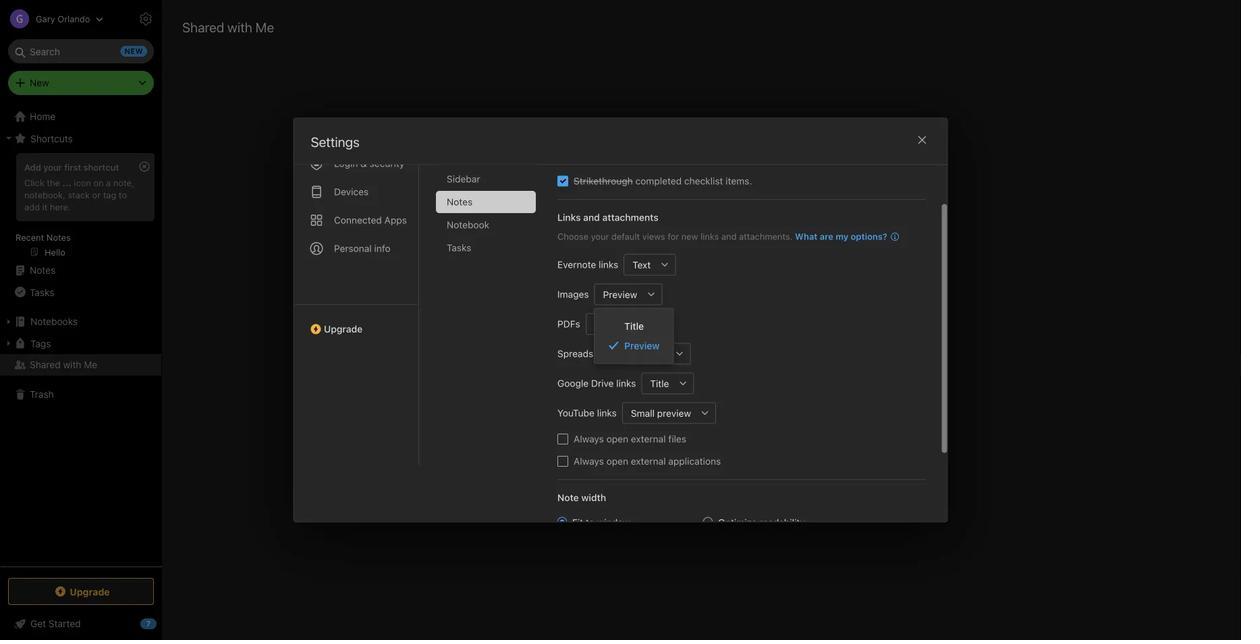 Task type: vqa. For each thing, say whether or not it's contained in the screenshot.
Spreadsheets
yes



Task type: locate. For each thing, give the bounding box(es) containing it.
2 vertical spatial and
[[596, 376, 615, 389]]

my
[[836, 232, 848, 242]]

shared right settings icon
[[182, 19, 224, 35]]

0 horizontal spatial tab list
[[294, 109, 419, 466]]

choose
[[557, 232, 588, 242]]

1 vertical spatial to
[[586, 517, 594, 529]]

1 horizontal spatial shared
[[182, 19, 224, 35]]

icon on a note, notebook, stack or tag to add it here.
[[24, 178, 134, 212]]

0 horizontal spatial upgrade button
[[8, 579, 154, 606]]

1 open from the top
[[606, 434, 628, 445]]

your
[[43, 162, 62, 172], [591, 232, 609, 242]]

icon
[[74, 178, 91, 188]]

files
[[668, 434, 686, 445]]

1 vertical spatial title
[[650, 378, 669, 389]]

1 vertical spatial and
[[721, 232, 737, 242]]

1 vertical spatial shared
[[30, 359, 61, 371]]

1 vertical spatial always
[[573, 456, 604, 467]]

title down nothing
[[650, 378, 669, 389]]

and right links
[[583, 212, 600, 223]]

1 vertical spatial here.
[[814, 376, 839, 389]]

and right google at the left bottom
[[596, 376, 615, 389]]

recent notes
[[16, 232, 71, 242]]

shared
[[182, 19, 224, 35], [30, 359, 61, 371]]

1 external from the top
[[631, 434, 666, 445]]

readability
[[759, 517, 805, 529]]

notebook,
[[24, 190, 65, 200]]

0 vertical spatial preview
[[603, 289, 637, 300]]

Choose default view option for Images field
[[594, 284, 662, 305]]

1 vertical spatial your
[[591, 232, 609, 242]]

1 vertical spatial with
[[63, 359, 81, 371]]

tags button
[[0, 333, 161, 354]]

upgrade button
[[294, 304, 418, 340], [8, 579, 154, 606]]

2 external from the top
[[631, 456, 666, 467]]

here. inside shared with me element
[[814, 376, 839, 389]]

0 horizontal spatial upgrade
[[70, 586, 110, 598]]

to down note,
[[119, 190, 127, 200]]

your down "links and attachments" on the top of the page
[[591, 232, 609, 242]]

notes down sidebar
[[447, 196, 472, 208]]

always
[[573, 434, 604, 445], [573, 456, 604, 467]]

group containing add your first shortcut
[[0, 149, 161, 265]]

tag
[[103, 190, 116, 200]]

with
[[228, 19, 252, 35], [63, 359, 81, 371], [708, 376, 729, 389]]

None search field
[[18, 39, 144, 63]]

1 horizontal spatial tab list
[[436, 122, 546, 466]]

open down always open external files
[[606, 456, 628, 467]]

0 horizontal spatial here.
[[50, 202, 71, 212]]

1 vertical spatial tasks
[[30, 287, 54, 298]]

0 vertical spatial shared
[[696, 350, 734, 364]]

tab list
[[294, 109, 419, 466], [436, 122, 546, 466]]

preview
[[603, 289, 637, 300], [625, 340, 660, 351]]

add
[[24, 202, 40, 212]]

new
[[681, 232, 698, 242]]

0 horizontal spatial me
[[84, 359, 97, 371]]

2 open from the top
[[606, 456, 628, 467]]

preview link
[[595, 336, 673, 355]]

0 horizontal spatial tasks
[[30, 287, 54, 298]]

upgrade inside 'tab list'
[[324, 324, 362, 335]]

shared up notes and notebooks shared with you will show up here. at the bottom of the page
[[696, 350, 734, 364]]

applications
[[668, 456, 721, 467]]

fit
[[572, 517, 583, 529]]

0 vertical spatial to
[[119, 190, 127, 200]]

yet
[[737, 350, 755, 364]]

shared
[[696, 350, 734, 364], [672, 376, 705, 389]]

and inside shared with me element
[[596, 376, 615, 389]]

notebook
[[447, 219, 489, 231]]

completed
[[635, 176, 682, 187]]

0 horizontal spatial shared
[[30, 359, 61, 371]]

tasks down notebook
[[447, 242, 471, 253]]

0 horizontal spatial shared with me
[[30, 359, 97, 371]]

0 horizontal spatial title
[[625, 321, 644, 332]]

preview inside preview 'button'
[[603, 289, 637, 300]]

1 vertical spatial shared with me
[[30, 359, 97, 371]]

your for first
[[43, 162, 62, 172]]

external up always open external applications
[[631, 434, 666, 445]]

1 horizontal spatial upgrade
[[324, 324, 362, 335]]

1 vertical spatial upgrade
[[70, 586, 110, 598]]

fit to window
[[572, 517, 630, 529]]

choose default view option for pdfs image
[[586, 314, 670, 335]]

evernote links
[[557, 259, 618, 270]]

it
[[42, 202, 47, 212]]

nothing shared yet
[[649, 350, 755, 364]]

external for applications
[[631, 456, 666, 467]]

you
[[731, 376, 749, 389]]

tree
[[0, 106, 162, 566]]

tab list for choose your default views for new links and attachments.
[[436, 122, 546, 466]]

Choose default view option for YouTube links field
[[622, 403, 716, 424]]

tab list containing login & security
[[294, 109, 419, 466]]

small preview button
[[622, 403, 694, 424]]

option group
[[557, 516, 833, 602]]

title inside dropdown list menu
[[625, 321, 644, 332]]

0 vertical spatial here.
[[50, 202, 71, 212]]

0 vertical spatial upgrade
[[324, 324, 362, 335]]

0 vertical spatial upgrade button
[[294, 304, 418, 340]]

on
[[93, 178, 104, 188]]

external down always open external files
[[631, 456, 666, 467]]

group
[[0, 149, 161, 265]]

note,
[[113, 178, 134, 188]]

add your first shortcut
[[24, 162, 119, 172]]

open for always open external files
[[606, 434, 628, 445]]

notes
[[447, 196, 472, 208], [46, 232, 71, 242], [30, 265, 56, 276], [565, 376, 594, 389]]

me
[[256, 19, 274, 35], [84, 359, 97, 371]]

here. right up on the bottom of the page
[[814, 376, 839, 389]]

tasks
[[447, 242, 471, 253], [30, 287, 54, 298]]

1 horizontal spatial me
[[256, 19, 274, 35]]

always right 'always open external files' option
[[573, 434, 604, 445]]

1 vertical spatial open
[[606, 456, 628, 467]]

shared with me
[[182, 19, 274, 35], [30, 359, 97, 371]]

1 horizontal spatial tasks
[[447, 242, 471, 253]]

1 vertical spatial preview
[[625, 340, 660, 351]]

will
[[752, 376, 768, 389]]

links and attachments
[[557, 212, 658, 223]]

0 vertical spatial with
[[228, 19, 252, 35]]

your up the
[[43, 162, 62, 172]]

here. right it
[[50, 202, 71, 212]]

text button
[[624, 254, 654, 276]]

1 horizontal spatial your
[[591, 232, 609, 242]]

always open external files
[[573, 434, 686, 445]]

drive
[[591, 378, 614, 389]]

2 always from the top
[[573, 456, 604, 467]]

preview up choose default view option for pdfs field
[[603, 289, 637, 300]]

info
[[374, 243, 390, 254]]

1 horizontal spatial title
[[650, 378, 669, 389]]

preview down title link
[[625, 340, 660, 351]]

shortcut
[[83, 162, 119, 172]]

0 vertical spatial your
[[43, 162, 62, 172]]

attachments
[[602, 212, 658, 223]]

1 vertical spatial upgrade button
[[8, 579, 154, 606]]

notes inside shared with me element
[[565, 376, 594, 389]]

links down drive
[[597, 408, 617, 419]]

notes down recent notes
[[30, 265, 56, 276]]

tasks up 'notebooks'
[[30, 287, 54, 298]]

links
[[700, 232, 719, 242], [599, 259, 618, 270], [616, 378, 636, 389], [597, 408, 617, 419]]

2 horizontal spatial with
[[708, 376, 729, 389]]

always right always open external applications checkbox at the bottom
[[573, 456, 604, 467]]

notes down spreadsheets at the left bottom
[[565, 376, 594, 389]]

Always open external files checkbox
[[557, 434, 568, 445]]

0 horizontal spatial to
[[119, 190, 127, 200]]

tab list containing sidebar
[[436, 122, 546, 466]]

shared down "nothing shared yet"
[[672, 376, 705, 389]]

0 vertical spatial title
[[625, 321, 644, 332]]

0 vertical spatial shared
[[182, 19, 224, 35]]

0 vertical spatial always
[[573, 434, 604, 445]]

title up preview link
[[625, 321, 644, 332]]

open up always open external applications
[[606, 434, 628, 445]]

group inside tree
[[0, 149, 161, 265]]

first
[[64, 162, 81, 172]]

0 horizontal spatial your
[[43, 162, 62, 172]]

open
[[606, 434, 628, 445], [606, 456, 628, 467]]

and
[[583, 212, 600, 223], [721, 232, 737, 242], [596, 376, 615, 389]]

apps
[[384, 215, 407, 226]]

1 horizontal spatial shared with me
[[182, 19, 274, 35]]

and for notebooks
[[596, 376, 615, 389]]

strikethrough
[[573, 176, 633, 187]]

0 vertical spatial open
[[606, 434, 628, 445]]

preview inside preview link
[[625, 340, 660, 351]]

add
[[24, 162, 41, 172]]

to right fit
[[586, 517, 594, 529]]

0 vertical spatial external
[[631, 434, 666, 445]]

trash
[[30, 389, 54, 400]]

new
[[30, 77, 49, 88]]

and left attachments.
[[721, 232, 737, 242]]

small
[[631, 408, 654, 419]]

1 always from the top
[[573, 434, 604, 445]]

devices
[[334, 186, 368, 197]]

1 vertical spatial external
[[631, 456, 666, 467]]

1 horizontal spatial here.
[[814, 376, 839, 389]]

youtube links
[[557, 408, 617, 419]]

0 vertical spatial tasks
[[447, 242, 471, 253]]

sidebar
[[447, 173, 480, 185]]

option group containing fit to window
[[557, 516, 833, 602]]

2 vertical spatial with
[[708, 376, 729, 389]]

here.
[[50, 202, 71, 212], [814, 376, 839, 389]]

always open external applications
[[573, 456, 721, 467]]

choose your default views for new links and attachments.
[[557, 232, 793, 242]]

shared down tags
[[30, 359, 61, 371]]

1 horizontal spatial upgrade button
[[294, 304, 418, 340]]

0 vertical spatial and
[[583, 212, 600, 223]]

title
[[625, 321, 644, 332], [650, 378, 669, 389]]

to inside option group
[[586, 517, 594, 529]]

Always open external applications checkbox
[[557, 456, 568, 467]]

Choose default view option for Evernote links field
[[624, 254, 676, 276]]

1 horizontal spatial to
[[586, 517, 594, 529]]



Task type: describe. For each thing, give the bounding box(es) containing it.
are
[[820, 232, 833, 242]]

title inside button
[[650, 378, 669, 389]]

login & security
[[334, 158, 404, 169]]

your for default
[[591, 232, 609, 242]]

login
[[334, 158, 358, 169]]

or
[[92, 190, 101, 200]]

open for always open external applications
[[606, 456, 628, 467]]

items.
[[726, 176, 752, 187]]

spreadsheets
[[557, 348, 617, 359]]

window
[[597, 517, 630, 529]]

links right new
[[700, 232, 719, 242]]

0 horizontal spatial with
[[63, 359, 81, 371]]

small preview
[[631, 408, 691, 419]]

...
[[62, 178, 71, 188]]

notes inside tab
[[447, 196, 472, 208]]

Choose default view option for Google Drive links field
[[641, 373, 694, 395]]

evernote
[[557, 259, 596, 270]]

sidebar tab
[[436, 168, 536, 190]]

1 vertical spatial shared
[[672, 376, 705, 389]]

and for attachments
[[583, 212, 600, 223]]

personal info
[[334, 243, 390, 254]]

0 vertical spatial me
[[256, 19, 274, 35]]

google drive links
[[557, 378, 636, 389]]

stack
[[68, 190, 90, 200]]

tasks inside tab
[[447, 242, 471, 253]]

external for files
[[631, 434, 666, 445]]

google
[[557, 378, 588, 389]]

personal
[[334, 243, 371, 254]]

strikethrough completed checklist items.
[[573, 176, 752, 187]]

notebooks
[[617, 376, 669, 389]]

options?
[[851, 232, 887, 242]]

links left text button at the top
[[599, 259, 618, 270]]

links
[[557, 212, 581, 223]]

expand notebooks image
[[3, 317, 14, 327]]

tasks button
[[0, 282, 161, 303]]

notes link
[[0, 260, 161, 282]]

shared with me element
[[162, 0, 1241, 641]]

new button
[[8, 71, 154, 95]]

note
[[557, 492, 579, 504]]

upgrade button inside 'tab list'
[[294, 304, 418, 340]]

Choose default view option for Spreadsheets field
[[623, 343, 691, 365]]

images
[[557, 289, 589, 300]]

youtube
[[557, 408, 594, 419]]

tasks tab
[[436, 237, 536, 259]]

close image
[[914, 132, 931, 148]]

Select218 checkbox
[[557, 176, 568, 187]]

attachments.
[[739, 232, 793, 242]]

settings
[[311, 134, 360, 150]]

click the ...
[[24, 178, 71, 188]]

here. inside icon on a note, notebook, stack or tag to add it here.
[[50, 202, 71, 212]]

settings image
[[138, 11, 154, 27]]

1 horizontal spatial with
[[228, 19, 252, 35]]

1 vertical spatial me
[[84, 359, 97, 371]]

notes and notebooks shared with you will show up here.
[[565, 376, 839, 389]]

checklist
[[684, 176, 723, 187]]

expand tags image
[[3, 338, 14, 349]]

what are my options?
[[795, 232, 887, 242]]

Search text field
[[18, 39, 144, 63]]

shortcuts
[[30, 133, 73, 144]]

home link
[[0, 106, 162, 128]]

security
[[369, 158, 404, 169]]

what
[[795, 232, 817, 242]]

text
[[632, 259, 651, 271]]

trash link
[[0, 384, 161, 406]]

home
[[30, 111, 56, 122]]

shared with me link
[[0, 354, 161, 376]]

title link
[[595, 317, 673, 336]]

notes right recent
[[46, 232, 71, 242]]

show
[[770, 376, 796, 389]]

click
[[24, 178, 44, 188]]

connected apps
[[334, 215, 407, 226]]

pdfs
[[557, 319, 580, 330]]

the
[[47, 178, 60, 188]]

views
[[642, 232, 665, 242]]

connected
[[334, 215, 382, 226]]

dropdown list menu
[[595, 317, 673, 355]]

0 vertical spatial shared with me
[[182, 19, 274, 35]]

tags
[[30, 338, 51, 349]]

notebooks
[[30, 316, 78, 327]]

notebooks link
[[0, 311, 161, 333]]

optimize
[[718, 517, 757, 529]]

recent
[[16, 232, 44, 242]]

default
[[611, 232, 640, 242]]

tasks inside button
[[30, 287, 54, 298]]

preview button
[[594, 284, 641, 305]]

nothing
[[649, 350, 693, 364]]

&
[[360, 158, 367, 169]]

Choose default view option for PDFs field
[[586, 314, 670, 335]]

title button
[[641, 373, 672, 395]]

always for always open external applications
[[573, 456, 604, 467]]

to inside icon on a note, notebook, stack or tag to add it here.
[[119, 190, 127, 200]]

note width
[[557, 492, 606, 504]]

tab list for links and attachments
[[294, 109, 419, 466]]

links right drive
[[616, 378, 636, 389]]

always for always open external files
[[573, 434, 604, 445]]

notes tab
[[436, 191, 536, 213]]

notebook tab
[[436, 214, 536, 236]]

optimize readability
[[718, 517, 805, 529]]

tree containing home
[[0, 106, 162, 566]]

for
[[668, 232, 679, 242]]

preview
[[657, 408, 691, 419]]



